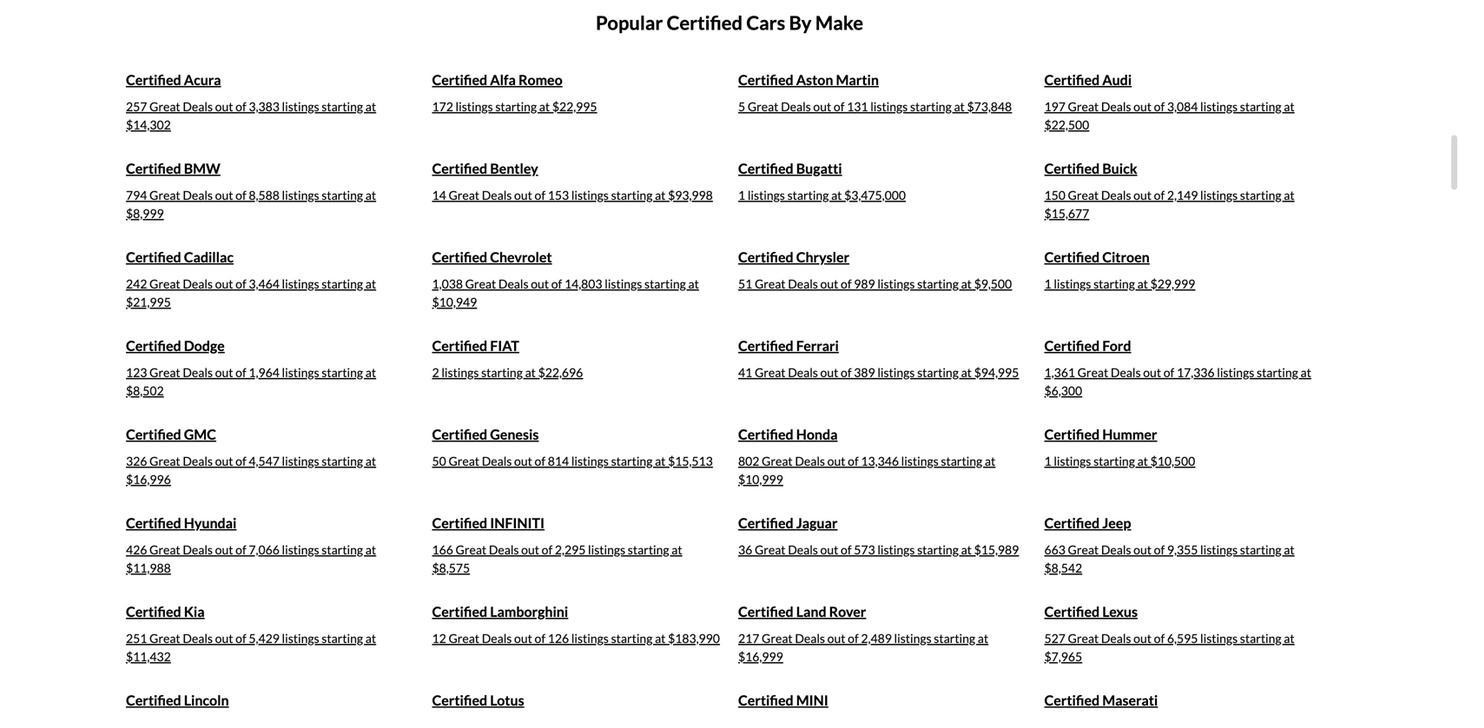 Task type: locate. For each thing, give the bounding box(es) containing it.
starting for certified dodge
[[322, 365, 363, 380]]

at inside 1,038 great deals out of 14,803 listings starting at $10,949
[[689, 276, 699, 291]]

deals inside 123 great deals out of 1,964 listings starting at $8,502
[[183, 365, 213, 380]]

out inside 166 great deals out of 2,295 listings starting at $8,575
[[522, 542, 540, 557]]

certified up 251 on the bottom
[[126, 603, 181, 620]]

certified up "1,038"
[[432, 248, 488, 265]]

starting right the "3,383"
[[322, 99, 363, 114]]

at for certified bentley
[[655, 188, 666, 202]]

out down chevrolet
[[531, 276, 549, 291]]

of for chevrolet
[[552, 276, 562, 291]]

1 for certified citroen
[[1045, 276, 1052, 291]]

of inside 1,038 great deals out of 14,803 listings starting at $10,949
[[552, 276, 562, 291]]

out for jeep
[[1134, 542, 1152, 557]]

bmw
[[184, 160, 221, 177]]

51
[[739, 276, 753, 291]]

listings right 1,964
[[282, 365, 319, 380]]

at for certified audi
[[1285, 99, 1295, 114]]

out inside 217 great deals out of 2,489 listings starting at $16,999
[[828, 631, 846, 646]]

2,489
[[861, 631, 892, 646]]

at for certified lexus
[[1285, 631, 1295, 646]]

great
[[150, 99, 180, 114], [748, 99, 779, 114], [1068, 99, 1099, 114], [150, 188, 180, 202], [449, 188, 480, 202], [1068, 188, 1099, 202], [150, 276, 180, 291], [465, 276, 496, 291], [755, 276, 786, 291], [150, 365, 180, 380], [755, 365, 786, 380], [1078, 365, 1109, 380], [150, 453, 180, 468], [449, 453, 480, 468], [762, 453, 793, 468], [150, 542, 180, 557], [456, 542, 487, 557], [755, 542, 786, 557], [1068, 542, 1099, 557], [150, 631, 180, 646], [449, 631, 480, 646], [762, 631, 793, 646], [1068, 631, 1099, 646]]

listings right 573 at the right of the page
[[878, 542, 915, 557]]

listings right 5,429
[[282, 631, 319, 646]]

great for hyundai
[[150, 542, 180, 557]]

listings for certified hyundai
[[282, 542, 319, 557]]

certified lincoln link
[[126, 690, 415, 716]]

$11,988
[[126, 560, 171, 575]]

certified for certified lexus
[[1045, 603, 1100, 620]]

certified down $11,432
[[126, 692, 181, 709]]

deals for cadillac
[[183, 276, 213, 291]]

1 listings starting at $29,999
[[1045, 276, 1196, 291]]

deals inside 166 great deals out of 2,295 listings starting at $8,575
[[489, 542, 519, 557]]

166
[[432, 542, 453, 557]]

426 great deals out of 7,066 listings starting at $11,988
[[126, 542, 376, 575]]

jaguar
[[797, 514, 838, 531]]

deals for hyundai
[[183, 542, 213, 557]]

out for chrysler
[[821, 276, 839, 291]]

great for bentley
[[449, 188, 480, 202]]

out left 17,336
[[1144, 365, 1162, 380]]

certified up '663'
[[1045, 514, 1100, 531]]

listings inside 123 great deals out of 1,964 listings starting at $8,502
[[282, 365, 319, 380]]

listings inside 527 great deals out of 6,595 listings starting at $7,965
[[1201, 631, 1238, 646]]

deals inside 1,361 great deals out of 17,336 listings starting at $6,300
[[1111, 365, 1141, 380]]

out inside 663 great deals out of 9,355 listings starting at $8,542
[[1134, 542, 1152, 557]]

of inside 251 great deals out of 5,429 listings starting at $11,432
[[236, 631, 247, 646]]

out
[[215, 99, 233, 114], [814, 99, 832, 114], [1134, 99, 1152, 114], [215, 188, 233, 202], [514, 188, 533, 202], [1134, 188, 1152, 202], [215, 276, 233, 291], [531, 276, 549, 291], [821, 276, 839, 291], [215, 365, 233, 380], [821, 365, 839, 380], [1144, 365, 1162, 380], [215, 453, 233, 468], [514, 453, 533, 468], [828, 453, 846, 468], [215, 542, 233, 557], [522, 542, 540, 557], [821, 542, 839, 557], [1134, 542, 1152, 557], [215, 631, 233, 646], [514, 631, 533, 646], [828, 631, 846, 646], [1134, 631, 1152, 646]]

deals for kia
[[183, 631, 213, 646]]

of for chrysler
[[841, 276, 852, 291]]

listings inside 242 great deals out of 3,464 listings starting at $21,995
[[282, 276, 319, 291]]

deals down "hyundai"
[[183, 542, 213, 557]]

listings right 2,295
[[588, 542, 626, 557]]

starting for certified buick
[[1241, 188, 1282, 202]]

50 great deals out of 814 listings starting at $15,513
[[432, 453, 713, 468]]

certified ford
[[1045, 337, 1132, 354]]

starting right 2,489
[[934, 631, 976, 646]]

of inside 663 great deals out of 9,355 listings starting at $8,542
[[1155, 542, 1165, 557]]

of inside 527 great deals out of 6,595 listings starting at $7,965
[[1155, 631, 1165, 646]]

of left 2,489
[[848, 631, 859, 646]]

deals down lexus
[[1102, 631, 1132, 646]]

certified for certified cadillac
[[126, 248, 181, 265]]

deals inside 217 great deals out of 2,489 listings starting at $16,999
[[795, 631, 826, 646]]

listings for certified bmw
[[282, 188, 319, 202]]

41
[[739, 365, 753, 380]]

certified for certified acura
[[126, 71, 181, 88]]

starting inside 150 great deals out of 2,149 listings starting at $15,677
[[1241, 188, 1282, 202]]

out inside 794 great deals out of 8,588 listings starting at $8,999
[[215, 188, 233, 202]]

1,038 great deals out of 14,803 listings starting at $10,949
[[432, 276, 699, 309]]

certified up 5
[[739, 71, 794, 88]]

great up $10,999
[[762, 453, 793, 468]]

great inside 527 great deals out of 6,595 listings starting at $7,965
[[1068, 631, 1099, 646]]

out for ford
[[1144, 365, 1162, 380]]

1 down certified hummer
[[1045, 453, 1052, 468]]

starting for certified hyundai
[[322, 542, 363, 557]]

out inside 197 great deals out of 3,084 listings starting at $22,500
[[1134, 99, 1152, 114]]

at for certified gmc
[[366, 453, 376, 468]]

out inside 242 great deals out of 3,464 listings starting at $21,995
[[215, 276, 233, 291]]

at inside 217 great deals out of 2,489 listings starting at $16,999
[[978, 631, 989, 646]]

listings right "153"
[[572, 188, 609, 202]]

out down "lamborghini"
[[514, 631, 533, 646]]

starting left the $93,998
[[611, 188, 653, 202]]

starting inside 326 great deals out of 4,547 listings starting at $16,996
[[322, 453, 363, 468]]

great up $22,500
[[1068, 99, 1099, 114]]

starting inside the 257 great deals out of 3,383 listings starting at $14,302
[[322, 99, 363, 114]]

certified up 426
[[126, 514, 181, 531]]

great for dodge
[[150, 365, 180, 380]]

$15,677
[[1045, 206, 1090, 221]]

starting right 2,295
[[628, 542, 670, 557]]

out down rover
[[828, 631, 846, 646]]

buick
[[1103, 160, 1138, 177]]

certified for certified chevrolet
[[432, 248, 488, 265]]

257 great deals out of 3,383 listings starting at $14,302
[[126, 99, 376, 132]]

starting inside 251 great deals out of 5,429 listings starting at $11,432
[[322, 631, 363, 646]]

great right "12" in the bottom of the page
[[449, 631, 480, 646]]

out down bentley
[[514, 188, 533, 202]]

great right the 14
[[449, 188, 480, 202]]

certified honda
[[739, 426, 838, 443]]

deals down infiniti
[[489, 542, 519, 557]]

kia
[[184, 603, 205, 620]]

of for bmw
[[236, 188, 247, 202]]

starting inside 1,361 great deals out of 17,336 listings starting at $6,300
[[1257, 365, 1299, 380]]

certified for certified lincoln
[[126, 692, 181, 709]]

great inside 150 great deals out of 2,149 listings starting at $15,677
[[1068, 188, 1099, 202]]

listings for certified honda
[[902, 453, 939, 468]]

certified land rover
[[739, 603, 867, 620]]

certified hummer
[[1045, 426, 1158, 443]]

1,361
[[1045, 365, 1076, 380]]

listings inside the 257 great deals out of 3,383 listings starting at $14,302
[[282, 99, 319, 114]]

listings inside 166 great deals out of 2,295 listings starting at $8,575
[[588, 542, 626, 557]]

starting inside 166 great deals out of 2,295 listings starting at $8,575
[[628, 542, 670, 557]]

of inside 150 great deals out of 2,149 listings starting at $15,677
[[1155, 188, 1165, 202]]

out for chevrolet
[[531, 276, 549, 291]]

at inside 123 great deals out of 1,964 listings starting at $8,502
[[366, 365, 376, 380]]

listings right "989"
[[878, 276, 915, 291]]

at inside 197 great deals out of 3,084 listings starting at $22,500
[[1285, 99, 1295, 114]]

listings for certified cadillac
[[282, 276, 319, 291]]

of inside the 426 great deals out of 7,066 listings starting at $11,988
[[236, 542, 247, 557]]

starting for certified ford
[[1257, 365, 1299, 380]]

out for kia
[[215, 631, 233, 646]]

starting right 1,964
[[322, 365, 363, 380]]

listings right the "3,383"
[[282, 99, 319, 114]]

certified left the bugatti
[[739, 160, 794, 177]]

of left 3,084
[[1155, 99, 1165, 114]]

listings right 13,346
[[902, 453, 939, 468]]

listings for certified aston martin
[[871, 99, 908, 114]]

great inside 794 great deals out of 8,588 listings starting at $8,999
[[150, 188, 180, 202]]

1 right the $93,998
[[739, 188, 746, 202]]

out inside 123 great deals out of 1,964 listings starting at $8,502
[[215, 365, 233, 380]]

out down "hyundai"
[[215, 542, 233, 557]]

2 vertical spatial 1
[[1045, 453, 1052, 468]]

great right 50
[[449, 453, 480, 468]]

$8,575
[[432, 560, 470, 575]]

150
[[1045, 188, 1066, 202]]

certified lotus
[[432, 692, 524, 709]]

out left 5,429
[[215, 631, 233, 646]]

out for jaguar
[[821, 542, 839, 557]]

certified down $16,999
[[739, 692, 794, 709]]

certified for certified jaguar
[[739, 514, 794, 531]]

listings right 14,803
[[605, 276, 642, 291]]

2
[[432, 365, 439, 380]]

deals for bentley
[[482, 188, 512, 202]]

at inside the 426 great deals out of 7,066 listings starting at $11,988
[[366, 542, 376, 557]]

deals down land
[[795, 631, 826, 646]]

802
[[739, 453, 760, 468]]

great for lexus
[[1068, 631, 1099, 646]]

certified up 326
[[126, 426, 181, 443]]

$21,995
[[126, 294, 171, 309]]

great inside 217 great deals out of 2,489 listings starting at $16,999
[[762, 631, 793, 646]]

at for certified infiniti
[[672, 542, 683, 557]]

great up $7,965
[[1068, 631, 1099, 646]]

starting inside 802 great deals out of 13,346 listings starting at $10,999
[[941, 453, 983, 468]]

starting left '$73,848' at the right top of page
[[911, 99, 952, 114]]

great for ford
[[1078, 365, 1109, 380]]

573
[[854, 542, 876, 557]]

listings inside the 426 great deals out of 7,066 listings starting at $11,988
[[282, 542, 319, 557]]

certified up 1,361
[[1045, 337, 1100, 354]]

1 right the $9,500
[[1045, 276, 1052, 291]]

great inside 166 great deals out of 2,295 listings starting at $8,575
[[456, 542, 487, 557]]

great inside the 426 great deals out of 7,066 listings starting at $11,988
[[150, 542, 180, 557]]

out for honda
[[828, 453, 846, 468]]

great up $21,995
[[150, 276, 180, 291]]

starting inside 197 great deals out of 3,084 listings starting at $22,500
[[1241, 99, 1282, 114]]

1 for certified hummer
[[1045, 453, 1052, 468]]

172 listings starting at $22,995
[[432, 99, 597, 114]]

1 listings starting at $3,475,000
[[739, 188, 906, 202]]

certified up 166
[[432, 514, 488, 531]]

663 great deals out of 9,355 listings starting at $8,542
[[1045, 542, 1295, 575]]

deals inside 251 great deals out of 5,429 listings starting at $11,432
[[183, 631, 213, 646]]

certified up 217 in the right bottom of the page
[[739, 603, 794, 620]]

deals inside 150 great deals out of 2,149 listings starting at $15,677
[[1102, 188, 1132, 202]]

at inside 251 great deals out of 5,429 listings starting at $11,432
[[366, 631, 376, 646]]

certified down $15,677
[[1045, 248, 1100, 265]]

out down bmw
[[215, 188, 233, 202]]

3,464
[[249, 276, 280, 291]]

great inside 802 great deals out of 13,346 listings starting at $10,999
[[762, 453, 793, 468]]

great for ferrari
[[755, 365, 786, 380]]

great inside 663 great deals out of 9,355 listings starting at $8,542
[[1068, 542, 1099, 557]]

of for kia
[[236, 631, 247, 646]]

certified gmc
[[126, 426, 216, 443]]

ferrari
[[797, 337, 839, 354]]

of inside 197 great deals out of 3,084 listings starting at $22,500
[[1155, 99, 1165, 114]]

deals inside 527 great deals out of 6,595 listings starting at $7,965
[[1102, 631, 1132, 646]]

listings inside 663 great deals out of 9,355 listings starting at $8,542
[[1201, 542, 1238, 557]]

listings right 172
[[456, 99, 493, 114]]

deals inside 326 great deals out of 4,547 listings starting at $16,996
[[183, 453, 213, 468]]

certified up '51'
[[739, 248, 794, 265]]

great for lamborghini
[[449, 631, 480, 646]]

of inside 802 great deals out of 13,346 listings starting at $10,999
[[848, 453, 859, 468]]

out inside 251 great deals out of 5,429 listings starting at $11,432
[[215, 631, 233, 646]]

out for audi
[[1134, 99, 1152, 114]]

certified for certified bmw
[[126, 160, 181, 177]]

starting inside 1,038 great deals out of 14,803 listings starting at $10,949
[[645, 276, 686, 291]]

starting inside 527 great deals out of 6,595 listings starting at $7,965
[[1241, 631, 1282, 646]]

starting left '51'
[[645, 276, 686, 291]]

deals inside 197 great deals out of 3,084 listings starting at $22,500
[[1102, 99, 1132, 114]]

certified jaguar
[[739, 514, 838, 531]]

starting left the $9,500
[[918, 276, 959, 291]]

certified up 197
[[1045, 71, 1100, 88]]

romeo
[[519, 71, 563, 88]]

deals inside the 426 great deals out of 7,066 listings starting at $11,988
[[183, 542, 213, 557]]

of for genesis
[[535, 453, 546, 468]]

at inside 326 great deals out of 4,547 listings starting at $16,996
[[366, 453, 376, 468]]

starting right 2,149
[[1241, 188, 1282, 202]]

of left 9,355
[[1155, 542, 1165, 557]]

out down chrysler
[[821, 276, 839, 291]]

listings for certified buick
[[1201, 188, 1238, 202]]

lincoln
[[184, 692, 229, 709]]

starting for certified chrysler
[[918, 276, 959, 291]]

out inside 802 great deals out of 13,346 listings starting at $10,999
[[828, 453, 846, 468]]

starting for certified genesis
[[611, 453, 653, 468]]

$9,500
[[975, 276, 1012, 291]]

deals for lamborghini
[[482, 631, 512, 646]]

deals inside 1,038 great deals out of 14,803 listings starting at $10,949
[[499, 276, 529, 291]]

of left 17,336
[[1164, 365, 1175, 380]]

out down infiniti
[[522, 542, 540, 557]]

out inside 326 great deals out of 4,547 listings starting at $16,996
[[215, 453, 233, 468]]

3,084
[[1168, 99, 1199, 114]]

out inside the 257 great deals out of 3,383 listings starting at $14,302
[[215, 99, 233, 114]]

starting inside 123 great deals out of 1,964 listings starting at $8,502
[[322, 365, 363, 380]]

listings right 6,595
[[1201, 631, 1238, 646]]

great up $8,502
[[150, 365, 180, 380]]

deals inside the 257 great deals out of 3,383 listings starting at $14,302
[[183, 99, 213, 114]]

989
[[854, 276, 876, 291]]

50
[[432, 453, 446, 468]]

out left 9,355
[[1134, 542, 1152, 557]]

starting for certified gmc
[[322, 453, 363, 468]]

of left 573 at the right of the page
[[841, 542, 852, 557]]

starting inside 794 great deals out of 8,588 listings starting at $8,999
[[322, 188, 363, 202]]

out for lamborghini
[[514, 631, 533, 646]]

of for dodge
[[236, 365, 247, 380]]

aston
[[797, 71, 834, 88]]

at inside 150 great deals out of 2,149 listings starting at $15,677
[[1285, 188, 1295, 202]]

certified buick
[[1045, 160, 1138, 177]]

of inside 217 great deals out of 2,489 listings starting at $16,999
[[848, 631, 859, 646]]

deals for jeep
[[1102, 542, 1132, 557]]

1,361 great deals out of 17,336 listings starting at $6,300
[[1045, 365, 1312, 398]]

listings inside 802 great deals out of 13,346 listings starting at $10,999
[[902, 453, 939, 468]]

150 great deals out of 2,149 listings starting at $15,677
[[1045, 188, 1295, 221]]

great for acura
[[150, 99, 180, 114]]

at for certified jeep
[[1285, 542, 1295, 557]]

certified left cars
[[667, 11, 743, 34]]

at for certified jaguar
[[962, 542, 972, 557]]

great inside 251 great deals out of 5,429 listings starting at $11,432
[[150, 631, 180, 646]]

$16,999
[[739, 649, 784, 664]]

listings for certified land rover
[[895, 631, 932, 646]]

land
[[797, 603, 827, 620]]

deals down honda
[[795, 453, 826, 468]]

deals down the ford
[[1111, 365, 1141, 380]]

at for certified buick
[[1285, 188, 1295, 202]]

4,547
[[249, 453, 280, 468]]

$15,989
[[975, 542, 1020, 557]]

listings inside 150 great deals out of 2,149 listings starting at $15,677
[[1201, 188, 1238, 202]]

of left 8,588
[[236, 188, 247, 202]]

$73,848
[[968, 99, 1012, 114]]

36 great deals out of 573 listings starting at $15,989
[[739, 542, 1020, 557]]

0 vertical spatial 1
[[739, 188, 746, 202]]

listings right 3,084
[[1201, 99, 1238, 114]]

of inside 166 great deals out of 2,295 listings starting at $8,575
[[542, 542, 553, 557]]

51 great deals out of 989 listings starting at $9,500
[[739, 276, 1012, 291]]

out down acura
[[215, 99, 233, 114]]

at inside 527 great deals out of 6,595 listings starting at $7,965
[[1285, 631, 1295, 646]]

listings inside 1,038 great deals out of 14,803 listings starting at $10,949
[[605, 276, 642, 291]]

deals down certified genesis
[[482, 453, 512, 468]]

2,295
[[555, 542, 586, 557]]

starting inside the 426 great deals out of 7,066 listings starting at $11,988
[[322, 542, 363, 557]]

certified left lotus
[[432, 692, 488, 709]]

great inside 1,038 great deals out of 14,803 listings starting at $10,949
[[465, 276, 496, 291]]

of left 5,429
[[236, 631, 247, 646]]

certified for certified mini
[[739, 692, 794, 709]]

at inside 242 great deals out of 3,464 listings starting at $21,995
[[366, 276, 376, 291]]

hummer
[[1103, 426, 1158, 443]]

out for genesis
[[514, 453, 533, 468]]

of inside 326 great deals out of 4,547 listings starting at $16,996
[[236, 453, 247, 468]]

listings inside 197 great deals out of 3,084 listings starting at $22,500
[[1201, 99, 1238, 114]]

certified infiniti
[[432, 514, 545, 531]]

certified lincoln
[[126, 692, 229, 709]]

of for infiniti
[[542, 542, 553, 557]]

great for gmc
[[150, 453, 180, 468]]

14 great deals out of 153 listings starting at $93,998
[[432, 188, 713, 202]]

certified bugatti
[[739, 160, 843, 177]]

deals inside 794 great deals out of 8,588 listings starting at $8,999
[[183, 188, 213, 202]]

certified up "12" in the bottom of the page
[[432, 603, 488, 620]]

great for audi
[[1068, 99, 1099, 114]]

listings right 8,588
[[282, 188, 319, 202]]

out inside the 426 great deals out of 7,066 listings starting at $11,988
[[215, 542, 233, 557]]

at inside 802 great deals out of 13,346 listings starting at $10,999
[[985, 453, 996, 468]]

certified up the 36
[[739, 514, 794, 531]]

at for certified acura
[[366, 99, 376, 114]]

$22,696
[[538, 365, 583, 380]]

of inside 794 great deals out of 8,588 listings starting at $8,999
[[236, 188, 247, 202]]

certified hyundai
[[126, 514, 237, 531]]

starting left $15,989
[[918, 542, 959, 557]]

deals inside 663 great deals out of 9,355 listings starting at $8,542
[[1102, 542, 1132, 557]]

jeep
[[1103, 514, 1132, 531]]

great inside 123 great deals out of 1,964 listings starting at $8,502
[[150, 365, 180, 380]]

great inside 1,361 great deals out of 17,336 listings starting at $6,300
[[1078, 365, 1109, 380]]

certified
[[667, 11, 743, 34], [126, 71, 181, 88], [432, 71, 488, 88], [739, 71, 794, 88], [1045, 71, 1100, 88], [126, 160, 181, 177], [432, 160, 488, 177], [739, 160, 794, 177], [1045, 160, 1100, 177], [126, 248, 181, 265], [432, 248, 488, 265], [739, 248, 794, 265], [1045, 248, 1100, 265], [126, 337, 181, 354], [432, 337, 488, 354], [739, 337, 794, 354], [1045, 337, 1100, 354], [126, 426, 181, 443], [432, 426, 488, 443], [739, 426, 794, 443], [1045, 426, 1100, 443], [126, 514, 181, 531], [432, 514, 488, 531], [739, 514, 794, 531], [1045, 514, 1100, 531], [126, 603, 181, 620], [432, 603, 488, 620], [739, 603, 794, 620], [1045, 603, 1100, 620], [126, 692, 181, 709], [432, 692, 488, 709], [739, 692, 794, 709], [1045, 692, 1100, 709]]

starting right "7,066"
[[322, 542, 363, 557]]

deals down certified ferrari
[[788, 365, 818, 380]]

at for certified dodge
[[366, 365, 376, 380]]

at for certified land rover
[[978, 631, 989, 646]]

certified down $6,300
[[1045, 426, 1100, 443]]

certified chrysler
[[739, 248, 850, 265]]

1 vertical spatial 1
[[1045, 276, 1052, 291]]

$10,999
[[739, 472, 784, 486]]

starting left $183,990 at the left bottom
[[611, 631, 653, 646]]

of left 2,295
[[542, 542, 553, 557]]

out inside 1,361 great deals out of 17,336 listings starting at $6,300
[[1144, 365, 1162, 380]]

listings for certified kia
[[282, 631, 319, 646]]

starting right 3,464
[[322, 276, 363, 291]]

out down cadillac
[[215, 276, 233, 291]]

certified up 802
[[739, 426, 794, 443]]

lexus
[[1103, 603, 1138, 620]]

7,066
[[249, 542, 280, 557]]

certified up the 14
[[432, 160, 488, 177]]

217
[[739, 631, 760, 646]]

deals for gmc
[[183, 453, 213, 468]]

great right '51'
[[755, 276, 786, 291]]

out inside 527 great deals out of 6,595 listings starting at $7,965
[[1134, 631, 1152, 646]]

out inside 150 great deals out of 2,149 listings starting at $15,677
[[1134, 188, 1152, 202]]

of left 126
[[535, 631, 546, 646]]

at inside 794 great deals out of 8,588 listings starting at $8,999
[[366, 188, 376, 202]]

at inside 663 great deals out of 9,355 listings starting at $8,542
[[1285, 542, 1295, 557]]

listings inside 794 great deals out of 8,588 listings starting at $8,999
[[282, 188, 319, 202]]

starting for certified jeep
[[1241, 542, 1282, 557]]

listings right 126
[[572, 631, 609, 646]]

certified citroen
[[1045, 248, 1150, 265]]

out inside 1,038 great deals out of 14,803 listings starting at $10,949
[[531, 276, 549, 291]]

bugatti
[[797, 160, 843, 177]]

chrysler
[[797, 248, 850, 265]]

acura
[[184, 71, 221, 88]]

of inside 1,361 great deals out of 17,336 listings starting at $6,300
[[1164, 365, 1175, 380]]

251 great deals out of 5,429 listings starting at $11,432
[[126, 631, 376, 664]]

alfa
[[490, 71, 516, 88]]

starting right 8,588
[[322, 188, 363, 202]]

great inside 326 great deals out of 4,547 listings starting at $16,996
[[150, 453, 180, 468]]

listings inside 326 great deals out of 4,547 listings starting at $16,996
[[282, 453, 319, 468]]

at inside the 257 great deals out of 3,383 listings starting at $14,302
[[366, 99, 376, 114]]

starting inside 217 great deals out of 2,489 listings starting at $16,999
[[934, 631, 976, 646]]

$183,990
[[668, 631, 720, 646]]

great inside 197 great deals out of 3,084 listings starting at $22,500
[[1068, 99, 1099, 114]]

starting inside 242 great deals out of 3,464 listings starting at $21,995
[[322, 276, 363, 291]]

listings inside 251 great deals out of 5,429 listings starting at $11,432
[[282, 631, 319, 646]]

great for genesis
[[449, 453, 480, 468]]

starting right 5,429
[[322, 631, 363, 646]]



Task type: vqa. For each thing, say whether or not it's contained in the screenshot.
at associated with Certified Ferrari
yes



Task type: describe. For each thing, give the bounding box(es) containing it.
certified bmw
[[126, 160, 221, 177]]

at for certified chevrolet
[[689, 276, 699, 291]]

out for hyundai
[[215, 542, 233, 557]]

$7,965
[[1045, 649, 1083, 664]]

by
[[789, 11, 812, 34]]

certified for certified fiat
[[432, 337, 488, 354]]

197
[[1045, 99, 1066, 114]]

starting for certified kia
[[322, 631, 363, 646]]

$3,475,000
[[845, 188, 906, 202]]

12
[[432, 631, 446, 646]]

out for lexus
[[1134, 631, 1152, 646]]

infiniti
[[490, 514, 545, 531]]

242
[[126, 276, 147, 291]]

certified for certified kia
[[126, 603, 181, 620]]

starting down the citroen
[[1094, 276, 1136, 291]]

audi
[[1103, 71, 1132, 88]]

153
[[548, 188, 569, 202]]

of for audi
[[1155, 99, 1165, 114]]

9,355
[[1168, 542, 1199, 557]]

great for jaguar
[[755, 542, 786, 557]]

listings for certified infiniti
[[588, 542, 626, 557]]

of for lamborghini
[[535, 631, 546, 646]]

certified for certified honda
[[739, 426, 794, 443]]

389
[[854, 365, 876, 380]]

deals for jaguar
[[788, 542, 818, 557]]

certified for certified jeep
[[1045, 514, 1100, 531]]

starting down the bugatti
[[788, 188, 829, 202]]

123 great deals out of 1,964 listings starting at $8,502
[[126, 365, 376, 398]]

starting for certified chevrolet
[[645, 276, 686, 291]]

certified for certified aston martin
[[739, 71, 794, 88]]

794 great deals out of 8,588 listings starting at $8,999
[[126, 188, 376, 221]]

great for aston
[[748, 99, 779, 114]]

certified jeep
[[1045, 514, 1132, 531]]

fiat
[[490, 337, 520, 354]]

out for cadillac
[[215, 276, 233, 291]]

certified mini
[[739, 692, 829, 709]]

5
[[739, 99, 746, 114]]

listings down certified citroen
[[1054, 276, 1092, 291]]

certified for certified hyundai
[[126, 514, 181, 531]]

certified cadillac
[[126, 248, 234, 265]]

1 listings starting at $10,500
[[1045, 453, 1196, 468]]

listings for certified ferrari
[[878, 365, 915, 380]]

citroen
[[1103, 248, 1150, 265]]

listings for certified audi
[[1201, 99, 1238, 114]]

deals for honda
[[795, 453, 826, 468]]

starting for certified infiniti
[[628, 542, 670, 557]]

3,383
[[249, 99, 280, 114]]

make
[[816, 11, 864, 34]]

326 great deals out of 4,547 listings starting at $16,996
[[126, 453, 376, 486]]

certified for certified lotus
[[432, 692, 488, 709]]

527 great deals out of 6,595 listings starting at $7,965
[[1045, 631, 1295, 664]]

deals for genesis
[[482, 453, 512, 468]]

certified dodge
[[126, 337, 225, 354]]

of for lexus
[[1155, 631, 1165, 646]]

starting for certified cadillac
[[322, 276, 363, 291]]

out for ferrari
[[821, 365, 839, 380]]

certified acura
[[126, 71, 221, 88]]

starting for certified lamborghini
[[611, 631, 653, 646]]

251
[[126, 631, 147, 646]]

13,346
[[861, 453, 899, 468]]

deals for chevrolet
[[499, 276, 529, 291]]

dodge
[[184, 337, 225, 354]]

123
[[126, 365, 147, 380]]

certified for certified audi
[[1045, 71, 1100, 88]]

at for certified genesis
[[655, 453, 666, 468]]

794
[[126, 188, 147, 202]]

certified for certified bugatti
[[739, 160, 794, 177]]

14
[[432, 188, 446, 202]]

$22,995
[[553, 99, 597, 114]]

certified for certified land rover
[[739, 603, 794, 620]]

starting down fiat
[[481, 365, 523, 380]]

listings for certified gmc
[[282, 453, 319, 468]]

at for certified hyundai
[[366, 542, 376, 557]]

starting for certified honda
[[941, 453, 983, 468]]

great for land
[[762, 631, 793, 646]]

217 great deals out of 2,489 listings starting at $16,999
[[739, 631, 989, 664]]

honda
[[797, 426, 838, 443]]

certified for certified bentley
[[432, 160, 488, 177]]

starting down alfa at the top left of page
[[496, 99, 537, 114]]

of for gmc
[[236, 453, 247, 468]]

certified mini link
[[739, 690, 1028, 716]]

deals for land
[[795, 631, 826, 646]]

certified maserati
[[1045, 692, 1159, 709]]

36
[[739, 542, 753, 557]]

126
[[548, 631, 569, 646]]

out for bmw
[[215, 188, 233, 202]]

1,964
[[249, 365, 280, 380]]

$16,996
[[126, 472, 171, 486]]

starting down certified hummer
[[1094, 453, 1136, 468]]

certified for certified gmc
[[126, 426, 181, 443]]

great for chrysler
[[755, 276, 786, 291]]

cars
[[747, 11, 786, 34]]

certified lamborghini
[[432, 603, 569, 620]]

$93,998
[[668, 188, 713, 202]]

listings right the 2
[[442, 365, 479, 380]]

gmc
[[184, 426, 216, 443]]

41 great deals out of 389 listings starting at $94,995
[[739, 365, 1020, 380]]

$8,502
[[126, 383, 164, 398]]

at for certified honda
[[985, 453, 996, 468]]

great for kia
[[150, 631, 180, 646]]

deals for buick
[[1102, 188, 1132, 202]]

listings for certified chevrolet
[[605, 276, 642, 291]]

cadillac
[[184, 248, 234, 265]]

great for chevrolet
[[465, 276, 496, 291]]

out for dodge
[[215, 365, 233, 380]]

out for buick
[[1134, 188, 1152, 202]]

certified aston martin
[[739, 71, 879, 88]]

listings for certified lamborghini
[[572, 631, 609, 646]]

certified for certified citroen
[[1045, 248, 1100, 265]]

listings for certified jaguar
[[878, 542, 915, 557]]

certified for certified chrysler
[[739, 248, 794, 265]]

certified bentley
[[432, 160, 538, 177]]

starting for certified bentley
[[611, 188, 653, 202]]

166 great deals out of 2,295 listings starting at $8,575
[[432, 542, 683, 575]]

listings down certified bugatti
[[748, 188, 785, 202]]

527
[[1045, 631, 1066, 646]]

popular
[[596, 11, 663, 34]]

certified kia
[[126, 603, 205, 620]]

starting for certified land rover
[[934, 631, 976, 646]]

$22,500
[[1045, 117, 1090, 132]]

deals for aston
[[781, 99, 811, 114]]

certified for certified maserati
[[1045, 692, 1100, 709]]

great for buick
[[1068, 188, 1099, 202]]

5 great deals out of 131 listings starting at $73,848
[[739, 99, 1012, 114]]

certified fiat
[[432, 337, 520, 354]]

out for aston
[[814, 99, 832, 114]]

starting for certified acura
[[322, 99, 363, 114]]

certified alfa romeo
[[432, 71, 563, 88]]

deals for acura
[[183, 99, 213, 114]]

popular certified cars by make
[[596, 11, 864, 34]]

deals for infiniti
[[489, 542, 519, 557]]

out for gmc
[[215, 453, 233, 468]]

certified for certified hummer
[[1045, 426, 1100, 443]]

326
[[126, 453, 147, 468]]

hyundai
[[184, 514, 237, 531]]

great for infiniti
[[456, 542, 487, 557]]

listings for certified jeep
[[1201, 542, 1238, 557]]

of for acura
[[236, 99, 247, 114]]

certified maserati link
[[1045, 690, 1334, 716]]

17,336
[[1177, 365, 1215, 380]]

of for jeep
[[1155, 542, 1165, 557]]

listings down certified hummer
[[1054, 453, 1092, 468]]

8,588
[[249, 188, 280, 202]]

bentley
[[490, 160, 538, 177]]

ford
[[1103, 337, 1132, 354]]

$8,542
[[1045, 560, 1083, 575]]

maserati
[[1103, 692, 1159, 709]]

certified for certified buick
[[1045, 160, 1100, 177]]

lamborghini
[[490, 603, 569, 620]]

663
[[1045, 542, 1066, 557]]

242 great deals out of 3,464 listings starting at $21,995
[[126, 276, 376, 309]]

starting for certified audi
[[1241, 99, 1282, 114]]

6,595
[[1168, 631, 1199, 646]]

certified lotus link
[[432, 690, 721, 716]]



